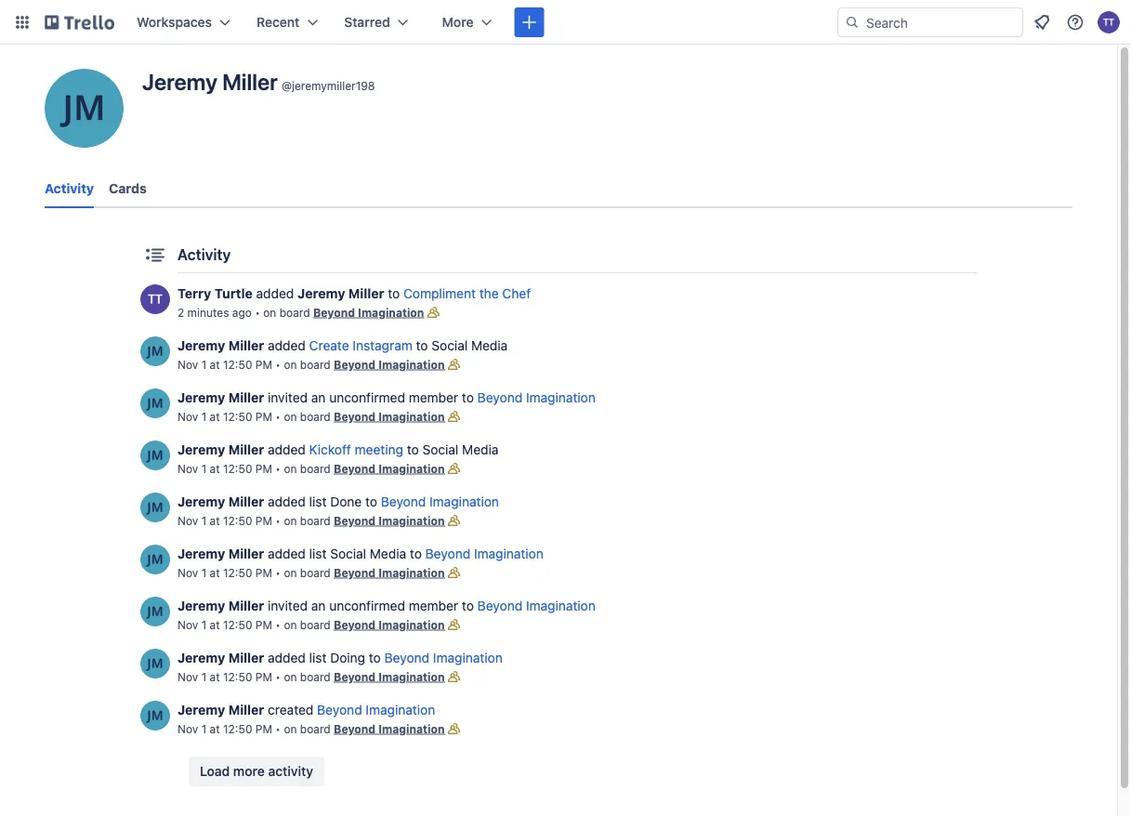 Task type: describe. For each thing, give the bounding box(es) containing it.
the
[[479, 286, 499, 301]]

12:50 for jeremy miller added list social media to beyond imagination's jeremy miller (jeremymiller198) icon
[[223, 566, 252, 579]]

1 for jeremy miller added list social media to beyond imagination's jeremy miller (jeremymiller198) icon
[[201, 566, 207, 579]]

social for meeting
[[422, 442, 459, 457]]

on down jeremy miller added kickoff meeting to social media
[[284, 462, 297, 475]]

created
[[268, 702, 314, 718]]

recent
[[257, 14, 300, 30]]

1 for jeremy miller invited an unconfirmed member to beyond imagination jeremy miller (jeremymiller198) icon
[[201, 410, 207, 423]]

2 at from the top
[[210, 410, 220, 423]]

terry turtle (terryturtle) image
[[1098, 11, 1120, 33]]

6 nov 1 at 12:50 pm • on board beyond imagination from the top
[[178, 618, 445, 631]]

an for jeremy miller invited an unconfirmed member to beyond imagination all members of the workspace can see and edit this board. image
[[311, 390, 326, 405]]

6 at from the top
[[210, 618, 220, 631]]

added for doing
[[268, 650, 306, 666]]

create instagram link
[[309, 338, 413, 353]]

7 at from the top
[[210, 670, 220, 683]]

starred button
[[333, 7, 420, 37]]

all members of the workspace can see and edit this board. image for jeremy miller added list social media to beyond imagination
[[445, 563, 463, 582]]

all members of the workspace can see and edit this board. image for jeremy miller created beyond imagination
[[445, 719, 463, 738]]

list for social
[[309, 546, 327, 561]]

board for jeremy miller added list social media to beyond imagination's all members of the workspace can see and edit this board. icon
[[300, 566, 331, 579]]

nov for jeremy miller (jeremymiller198) image associated with doing
[[178, 670, 198, 683]]

all members of the workspace can see and edit this board. image for to social media
[[445, 459, 463, 478]]

1 nov 1 at 12:50 pm • on board beyond imagination from the top
[[178, 358, 445, 371]]

nov 1 at 12:50 pm link for jeremy miller added kickoff meeting to social media
[[178, 462, 272, 475]]

1 for 4th jeremy miller (jeremymiller198) image from the bottom of the page
[[201, 462, 207, 475]]

jeremy miller (jeremymiller198) image for jeremy miller created beyond imagination
[[140, 701, 170, 731]]

0 vertical spatial activity
[[45, 181, 94, 196]]

pm for jeremy miller (jeremymiller198) image associated with doing
[[255, 670, 272, 683]]

jeremy miller (jeremymiller198) image for unconfirmed
[[140, 597, 170, 626]]

12:50 for 4th jeremy miller (jeremymiller198) image from the bottom of the page
[[223, 462, 252, 475]]

• for jeremy miller invited an unconfirmed member to beyond imagination jeremy miller (jeremymiller198) icon
[[275, 410, 281, 423]]

• for jeremy miller (jeremymiller198) image associated with done
[[275, 514, 281, 527]]

nov for jeremy miller (jeremymiller198) icon for jeremy miller created beyond imagination
[[178, 722, 198, 735]]

more
[[233, 764, 265, 779]]

load more activity link
[[189, 757, 324, 786]]

jeremy miller (jeremymiller198) image for jeremy miller added list social media to beyond imagination
[[140, 545, 170, 574]]

jeremy miller created beyond imagination
[[178, 702, 435, 718]]

back to home image
[[45, 7, 114, 37]]

list for done
[[309, 494, 327, 509]]

added for done
[[268, 494, 306, 509]]

7 nov 1 at 12:50 pm • on board beyond imagination from the top
[[178, 670, 445, 683]]

12:50 for 5th jeremy miller (jeremymiller198) image from the bottom
[[223, 358, 252, 371]]

1 for unconfirmed jeremy miller (jeremymiller198) image
[[201, 618, 207, 631]]

1 vertical spatial activity
[[178, 246, 231, 264]]

• for jeremy miller (jeremymiller198) icon for jeremy miller created beyond imagination
[[275, 722, 281, 735]]

jeremy miller added list done to beyond imagination
[[178, 494, 499, 509]]

jeremy miller (jeremymiller198) image for done
[[140, 493, 170, 522]]

pm for jeremy miller invited an unconfirmed member to beyond imagination jeremy miller (jeremymiller198) icon
[[255, 410, 272, 423]]

jeremy miller invited an unconfirmed member to beyond imagination for all members of the workspace can see and edit this board. icon associated with jeremy miller invited an unconfirmed member to beyond imagination
[[178, 598, 596, 613]]

pm for jeremy miller added list social media to beyond imagination's jeremy miller (jeremymiller198) icon
[[255, 566, 272, 579]]

load more activity
[[200, 764, 313, 779]]

pm for jeremy miller (jeremymiller198) icon for jeremy miller created beyond imagination
[[255, 722, 272, 735]]

doing
[[330, 650, 365, 666]]

terry turtle (terryturtle) image
[[140, 284, 170, 314]]

on up created
[[284, 670, 297, 683]]

nov for jeremy miller (jeremymiller198) image associated with done
[[178, 514, 198, 527]]

terry
[[178, 286, 211, 301]]

create
[[309, 338, 349, 353]]

jeremy miller @jeremymiller198
[[142, 69, 375, 95]]

4 at from the top
[[210, 514, 220, 527]]

Search field
[[860, 8, 1022, 36]]

list for doing
[[309, 650, 327, 666]]

activity link
[[45, 172, 94, 208]]

jeremy miller image
[[45, 69, 124, 148]]

done
[[330, 494, 362, 509]]

on up jeremy miller added list doing to beyond imagination
[[284, 618, 297, 631]]

• for 4th jeremy miller (jeremymiller198) image from the bottom of the page
[[275, 462, 281, 475]]

nov for jeremy miller invited an unconfirmed member to beyond imagination jeremy miller (jeremymiller198) icon
[[178, 410, 198, 423]]

on right ago
[[263, 306, 276, 319]]

jeremy miller added list social media to beyond imagination
[[178, 546, 544, 561]]

1 for jeremy miller (jeremymiller198) image associated with done
[[201, 514, 207, 527]]

on down the jeremy miller added list done to beyond imagination
[[284, 514, 297, 527]]

2 vertical spatial social
[[330, 546, 366, 561]]

board for to social media all members of the workspace can see and edit this board. icon
[[300, 462, 331, 475]]

board for all members of the workspace can see and edit this board. image related to jeremy miller created beyond imagination
[[300, 722, 331, 735]]

8 nov 1 at 12:50 pm • on board beyond imagination from the top
[[178, 722, 445, 735]]

kickoff
[[309, 442, 351, 457]]

unconfirmed for jeremy miller invited an unconfirmed member to beyond imagination all members of the workspace can see and edit this board. image
[[329, 390, 405, 405]]

activity
[[268, 764, 313, 779]]

2
[[178, 306, 184, 319]]

1 for 5th jeremy miller (jeremymiller198) image from the bottom
[[201, 358, 207, 371]]

search image
[[845, 15, 860, 30]]

• for unconfirmed jeremy miller (jeremymiller198) image
[[275, 618, 281, 631]]

12:50 for jeremy miller (jeremymiller198) image associated with doing
[[223, 670, 252, 683]]

nov for jeremy miller added list social media to beyond imagination's jeremy miller (jeremymiller198) icon
[[178, 566, 198, 579]]

board for all members of the workspace can see and edit this board. icon for jeremy miller added list doing to beyond imagination
[[300, 670, 331, 683]]

1 jeremy miller (jeremymiller198) image from the top
[[140, 336, 170, 366]]

social for instagram
[[432, 338, 468, 353]]

jeremy miller invited an unconfirmed member to beyond imagination for jeremy miller invited an unconfirmed member to beyond imagination all members of the workspace can see and edit this board. image
[[178, 390, 596, 405]]

2 invited from the top
[[268, 598, 308, 613]]

5 nov 1 at 12:50 pm • on board beyond imagination from the top
[[178, 566, 445, 579]]

1 member from the top
[[409, 390, 458, 405]]

board for all members of the workspace can see and edit this board. icon associated with jeremy miller invited an unconfirmed member to beyond imagination
[[300, 618, 331, 631]]



Task type: vqa. For each thing, say whether or not it's contained in the screenshot.
2nd All members of the Workspace can see and edit this board. image from the top
yes



Task type: locate. For each thing, give the bounding box(es) containing it.
compliment the chef link
[[403, 286, 531, 301]]

board down kickoff
[[300, 462, 331, 475]]

on up jeremy miller added kickoff meeting to social media
[[284, 410, 297, 423]]

added left kickoff
[[268, 442, 306, 457]]

invited up jeremy miller added list doing to beyond imagination
[[268, 598, 308, 613]]

added for meeting
[[268, 442, 306, 457]]

media
[[471, 338, 508, 353], [462, 442, 499, 457], [370, 546, 406, 561]]

3 all members of the workspace can see and edit this board. image from the top
[[445, 511, 463, 530]]

media for jeremy miller added create instagram to social media
[[471, 338, 508, 353]]

meeting
[[355, 442, 403, 457]]

jeremy miller invited an unconfirmed member to beyond imagination down instagram
[[178, 390, 596, 405]]

1
[[201, 358, 207, 371], [201, 410, 207, 423], [201, 462, 207, 475], [201, 514, 207, 527], [201, 566, 207, 579], [201, 618, 207, 631], [201, 670, 207, 683], [201, 722, 207, 735]]

12:50 for unconfirmed jeremy miller (jeremymiller198) image
[[223, 618, 252, 631]]

1 jeremy miller invited an unconfirmed member to beyond imagination from the top
[[178, 390, 596, 405]]

1 vertical spatial an
[[311, 598, 326, 613]]

4 12:50 from the top
[[223, 514, 252, 527]]

5 jeremy miller (jeremymiller198) image from the top
[[140, 649, 170, 679]]

1 vertical spatial jeremy miller (jeremymiller198) image
[[140, 545, 170, 574]]

2 nov 1 at 12:50 pm link from the top
[[178, 462, 272, 475]]

3 nov 1 at 12:50 pm • on board beyond imagination from the top
[[178, 462, 445, 475]]

unconfirmed down create instagram link
[[329, 390, 405, 405]]

all members of the workspace can see and edit this board. image for to social media
[[445, 355, 463, 374]]

social down the compliment
[[432, 338, 468, 353]]

nov 1 at 12:50 pm • on board beyond imagination down kickoff
[[178, 462, 445, 475]]

nov
[[178, 358, 198, 371], [178, 410, 198, 423], [178, 462, 198, 475], [178, 514, 198, 527], [178, 566, 198, 579], [178, 618, 198, 631], [178, 670, 198, 683], [178, 722, 198, 735]]

5 pm from the top
[[255, 566, 272, 579]]

activity
[[45, 181, 94, 196], [178, 246, 231, 264]]

• for jeremy miller (jeremymiller198) image associated with doing
[[275, 670, 281, 683]]

load
[[200, 764, 230, 779]]

all members of the workspace can see and edit this board. image for jeremy miller added list doing to beyond imagination
[[445, 667, 463, 686]]

at
[[210, 358, 220, 371], [210, 410, 220, 423], [210, 462, 220, 475], [210, 514, 220, 527], [210, 566, 220, 579], [210, 618, 220, 631], [210, 670, 220, 683], [210, 722, 220, 735]]

• down created
[[275, 722, 281, 735]]

invited up jeremy miller added kickoff meeting to social media
[[268, 390, 308, 405]]

1 vertical spatial list
[[309, 546, 327, 561]]

1 unconfirmed from the top
[[329, 390, 405, 405]]

jeremy miller (jeremymiller198) image
[[140, 336, 170, 366], [140, 441, 170, 470], [140, 493, 170, 522], [140, 597, 170, 626], [140, 649, 170, 679]]

pm for 5th jeremy miller (jeremymiller198) image from the bottom
[[255, 358, 272, 371]]

all members of the workspace can see and edit this board. image
[[445, 355, 463, 374], [445, 407, 463, 426], [445, 511, 463, 530], [445, 719, 463, 738]]

an up jeremy miller added list doing to beyond imagination
[[311, 598, 326, 613]]

pm for 4th jeremy miller (jeremymiller198) image from the bottom of the page
[[255, 462, 272, 475]]

more button
[[431, 7, 503, 37]]

ago
[[232, 306, 252, 319]]

jeremy miller invited an unconfirmed member to beyond imagination
[[178, 390, 596, 405], [178, 598, 596, 613]]

2 jeremy miller (jeremymiller198) image from the top
[[140, 441, 170, 470]]

2 jeremy miller invited an unconfirmed member to beyond imagination from the top
[[178, 598, 596, 613]]

terry turtle added jeremy miller to compliment the chef
[[178, 286, 531, 301]]

2 minutes ago • on board beyond imagination
[[178, 306, 424, 319]]

1 vertical spatial invited
[[268, 598, 308, 613]]

cards link
[[109, 172, 147, 205]]

on down created
[[284, 722, 297, 735]]

added left done
[[268, 494, 306, 509]]

2 an from the top
[[311, 598, 326, 613]]

nov 1 at 12:50 pm • on board beyond imagination up jeremy miller added list doing to beyond imagination
[[178, 618, 445, 631]]

0 vertical spatial jeremy miller invited an unconfirmed member to beyond imagination
[[178, 390, 596, 405]]

nov 1 at 12:50 pm • on board beyond imagination down jeremy miller created beyond imagination at the bottom of the page
[[178, 722, 445, 735]]

invited
[[268, 390, 308, 405], [268, 598, 308, 613]]

2 all members of the workspace can see and edit this board. image from the top
[[445, 407, 463, 426]]

7 nov from the top
[[178, 670, 198, 683]]

nov 1 at 12:50 pm • on board beyond imagination down create
[[178, 358, 445, 371]]

8 12:50 from the top
[[223, 722, 252, 735]]

turtle
[[215, 286, 253, 301]]

0 vertical spatial member
[[409, 390, 458, 405]]

2 vertical spatial jeremy miller (jeremymiller198) image
[[140, 701, 170, 731]]

2 member from the top
[[409, 598, 458, 613]]

nov 1 at 12:50 pm link
[[178, 358, 272, 371], [178, 462, 272, 475]]

on down jeremy miller added list social media to beyond imagination
[[284, 566, 297, 579]]

all members of the workspace can see and edit this board. image for jeremy miller added list done to beyond imagination
[[445, 511, 463, 530]]

0 vertical spatial media
[[471, 338, 508, 353]]

added
[[256, 286, 294, 301], [268, 338, 306, 353], [268, 442, 306, 457], [268, 494, 306, 509], [268, 546, 306, 561], [268, 650, 306, 666]]

recent button
[[245, 7, 329, 37]]

0 vertical spatial list
[[309, 494, 327, 509]]

chef
[[502, 286, 531, 301]]

open information menu image
[[1066, 13, 1085, 32]]

4 1 from the top
[[201, 514, 207, 527]]

nov for 5th jeremy miller (jeremymiller198) image from the bottom
[[178, 358, 198, 371]]

activity left cards
[[45, 181, 94, 196]]

board down jeremy miller created beyond imagination at the bottom of the page
[[300, 722, 331, 735]]

0 vertical spatial unconfirmed
[[329, 390, 405, 405]]

member down jeremy miller added list social media to beyond imagination
[[409, 598, 458, 613]]

all members of the workspace can see and edit this board. image for jeremy miller invited an unconfirmed member to beyond imagination
[[445, 615, 463, 634]]

1 nov 1 at 12:50 pm link from the top
[[178, 358, 272, 371]]

1 pm from the top
[[255, 358, 272, 371]]

nov 1 at 12:50 pm • on board beyond imagination
[[178, 358, 445, 371], [178, 410, 445, 423], [178, 462, 445, 475], [178, 514, 445, 527], [178, 566, 445, 579], [178, 618, 445, 631], [178, 670, 445, 683], [178, 722, 445, 735]]

3 jeremy miller (jeremymiller198) image from the top
[[140, 493, 170, 522]]

0 vertical spatial social
[[432, 338, 468, 353]]

member
[[409, 390, 458, 405], [409, 598, 458, 613]]

board down jeremy miller added list doing to beyond imagination
[[300, 670, 331, 683]]

• down jeremy miller added kickoff meeting to social media
[[275, 462, 281, 475]]

• for 5th jeremy miller (jeremymiller198) image from the bottom
[[275, 358, 281, 371]]

board up jeremy miller added list doing to beyond imagination
[[300, 618, 331, 631]]

nov 1 at 12:50 pm • on board beyond imagination down jeremy miller added list social media to beyond imagination
[[178, 566, 445, 579]]

• down 2 minutes ago • on board beyond imagination
[[275, 358, 281, 371]]

nov 1 at 12:50 pm • on board beyond imagination down the jeremy miller added list done to beyond imagination
[[178, 514, 445, 527]]

list left done
[[309, 494, 327, 509]]

6 12:50 from the top
[[223, 618, 252, 631]]

8 nov from the top
[[178, 722, 198, 735]]

member down instagram
[[409, 390, 458, 405]]

an for all members of the workspace can see and edit this board. icon associated with jeremy miller invited an unconfirmed member to beyond imagination
[[311, 598, 326, 613]]

board for jeremy miller invited an unconfirmed member to beyond imagination all members of the workspace can see and edit this board. image
[[300, 410, 331, 423]]

added up created
[[268, 650, 306, 666]]

jeremy miller (jeremymiller198) image for doing
[[140, 649, 170, 679]]

on down 2 minutes ago • on board beyond imagination
[[284, 358, 297, 371]]

1 list from the top
[[309, 494, 327, 509]]

board up create
[[280, 306, 310, 319]]

added up 2 minutes ago • on board beyond imagination
[[256, 286, 294, 301]]

social
[[432, 338, 468, 353], [422, 442, 459, 457], [330, 546, 366, 561]]

more
[[442, 14, 474, 30]]

added for social
[[268, 546, 306, 561]]

on
[[263, 306, 276, 319], [284, 358, 297, 371], [284, 410, 297, 423], [284, 462, 297, 475], [284, 514, 297, 527], [284, 566, 297, 579], [284, 618, 297, 631], [284, 670, 297, 683], [284, 722, 297, 735]]

• down the jeremy miller added list done to beyond imagination
[[275, 514, 281, 527]]

jeremy
[[142, 69, 217, 95], [298, 286, 345, 301], [178, 338, 225, 353], [178, 390, 225, 405], [178, 442, 225, 457], [178, 494, 225, 509], [178, 546, 225, 561], [178, 598, 225, 613], [178, 650, 225, 666], [178, 702, 225, 718]]

to
[[388, 286, 400, 301], [416, 338, 428, 353], [462, 390, 474, 405], [407, 442, 419, 457], [365, 494, 377, 509], [410, 546, 422, 561], [462, 598, 474, 613], [369, 650, 381, 666]]

2 vertical spatial list
[[309, 650, 327, 666]]

jeremy miller (jeremymiller198) image
[[140, 389, 170, 418], [140, 545, 170, 574], [140, 701, 170, 731]]

2 12:50 from the top
[[223, 410, 252, 423]]

board for all members of the workspace can see and edit this board. image associated with jeremy miller added list done to beyond imagination
[[300, 514, 331, 527]]

social down done
[[330, 546, 366, 561]]

list left doing
[[309, 650, 327, 666]]

12:50 for jeremy miller invited an unconfirmed member to beyond imagination jeremy miller (jeremymiller198) icon
[[223, 410, 252, 423]]

nov 1 at 12:50 pm • on board beyond imagination up jeremy miller created beyond imagination at the bottom of the page
[[178, 670, 445, 683]]

5 at from the top
[[210, 566, 220, 579]]

0 vertical spatial an
[[311, 390, 326, 405]]

compliment
[[403, 286, 476, 301]]

workspaces button
[[125, 7, 242, 37]]

nov 1 at 12:50 pm • on board beyond imagination up kickoff
[[178, 410, 445, 423]]

1 vertical spatial social
[[422, 442, 459, 457]]

6 pm from the top
[[255, 618, 272, 631]]

cards
[[109, 181, 147, 196]]

1 jeremy miller (jeremymiller198) image from the top
[[140, 389, 170, 418]]

@jeremymiller198
[[282, 79, 375, 92]]

beyond imagination link
[[313, 306, 424, 319], [334, 358, 445, 371], [477, 390, 596, 405], [334, 410, 445, 423], [334, 462, 445, 475], [381, 494, 499, 509], [334, 514, 445, 527], [425, 546, 544, 561], [334, 566, 445, 579], [477, 598, 596, 613], [334, 618, 445, 631], [384, 650, 503, 666], [334, 670, 445, 683], [317, 702, 435, 718], [334, 722, 445, 735]]

1 for jeremy miller (jeremymiller198) image associated with doing
[[201, 670, 207, 683]]

list
[[309, 494, 327, 509], [309, 546, 327, 561], [309, 650, 327, 666]]

3 list from the top
[[309, 650, 327, 666]]

3 nov from the top
[[178, 462, 198, 475]]

all members of the workspace can see and edit this board. image
[[424, 303, 443, 322], [445, 459, 463, 478], [445, 563, 463, 582], [445, 615, 463, 634], [445, 667, 463, 686]]

create board or workspace image
[[520, 13, 539, 32]]

6 1 from the top
[[201, 618, 207, 631]]

5 nov from the top
[[178, 566, 198, 579]]

•
[[255, 306, 260, 319], [275, 358, 281, 371], [275, 410, 281, 423], [275, 462, 281, 475], [275, 514, 281, 527], [275, 566, 281, 579], [275, 618, 281, 631], [275, 670, 281, 683], [275, 722, 281, 735]]

0 vertical spatial invited
[[268, 390, 308, 405]]

0 vertical spatial nov 1 at 12:50 pm link
[[178, 358, 272, 371]]

5 1 from the top
[[201, 566, 207, 579]]

2 pm from the top
[[255, 410, 272, 423]]

media for jeremy miller added kickoff meeting to social media
[[462, 442, 499, 457]]

nov for 4th jeremy miller (jeremymiller198) image from the bottom of the page
[[178, 462, 198, 475]]

1 vertical spatial jeremy miller invited an unconfirmed member to beyond imagination
[[178, 598, 596, 613]]

unconfirmed down jeremy miller added list social media to beyond imagination
[[329, 598, 405, 613]]

1 at from the top
[[210, 358, 220, 371]]

jeremy miller added kickoff meeting to social media
[[178, 442, 499, 457]]

1 an from the top
[[311, 390, 326, 405]]

nov for unconfirmed jeremy miller (jeremymiller198) image
[[178, 618, 198, 631]]

4 nov from the top
[[178, 514, 198, 527]]

1 nov from the top
[[178, 358, 198, 371]]

primary element
[[0, 0, 1131, 45]]

added for instagram
[[268, 338, 306, 353]]

6 nov from the top
[[178, 618, 198, 631]]

4 pm from the top
[[255, 514, 272, 527]]

activity up terry
[[178, 246, 231, 264]]

jeremy miller added create instagram to social media
[[178, 338, 508, 353]]

2 vertical spatial media
[[370, 546, 406, 561]]

• up jeremy miller added list doing to beyond imagination
[[275, 618, 281, 631]]

jeremy miller added list doing to beyond imagination
[[178, 650, 503, 666]]

jeremy miller (jeremymiller198) image for jeremy miller invited an unconfirmed member to beyond imagination
[[140, 389, 170, 418]]

2 unconfirmed from the top
[[329, 598, 405, 613]]

1 horizontal spatial activity
[[178, 246, 231, 264]]

4 nov 1 at 12:50 pm • on board beyond imagination from the top
[[178, 514, 445, 527]]

starred
[[344, 14, 390, 30]]

1 all members of the workspace can see and edit this board. image from the top
[[445, 355, 463, 374]]

2 1 from the top
[[201, 410, 207, 423]]

1 vertical spatial member
[[409, 598, 458, 613]]

8 at from the top
[[210, 722, 220, 735]]

3 at from the top
[[210, 462, 220, 475]]

unconfirmed
[[329, 390, 405, 405], [329, 598, 405, 613]]

an
[[311, 390, 326, 405], [311, 598, 326, 613]]

pm for jeremy miller (jeremymiller198) image associated with done
[[255, 514, 272, 527]]

3 1 from the top
[[201, 462, 207, 475]]

• right ago
[[255, 306, 260, 319]]

3 jeremy miller (jeremymiller198) image from the top
[[140, 701, 170, 731]]

board down jeremy miller added list social media to beyond imagination
[[300, 566, 331, 579]]

board for all members of the workspace can see and edit this board. image corresponding to to social media
[[300, 358, 331, 371]]

3 pm from the top
[[255, 462, 272, 475]]

12:50 for jeremy miller (jeremymiller198) icon for jeremy miller created beyond imagination
[[223, 722, 252, 735]]

7 1 from the top
[[201, 670, 207, 683]]

unconfirmed for all members of the workspace can see and edit this board. icon associated with jeremy miller invited an unconfirmed member to beyond imagination
[[329, 598, 405, 613]]

0 vertical spatial jeremy miller (jeremymiller198) image
[[140, 389, 170, 418]]

1 vertical spatial nov 1 at 12:50 pm link
[[178, 462, 272, 475]]

board
[[280, 306, 310, 319], [300, 358, 331, 371], [300, 410, 331, 423], [300, 462, 331, 475], [300, 514, 331, 527], [300, 566, 331, 579], [300, 618, 331, 631], [300, 670, 331, 683], [300, 722, 331, 735]]

1 vertical spatial unconfirmed
[[329, 598, 405, 613]]

1 1 from the top
[[201, 358, 207, 371]]

7 pm from the top
[[255, 670, 272, 683]]

1 invited from the top
[[268, 390, 308, 405]]

2 nov from the top
[[178, 410, 198, 423]]

2 list from the top
[[309, 546, 327, 561]]

pm for unconfirmed jeremy miller (jeremymiller198) image
[[255, 618, 272, 631]]

added down 2 minutes ago • on board beyond imagination
[[268, 338, 306, 353]]

an down create
[[311, 390, 326, 405]]

imagination
[[358, 306, 424, 319], [378, 358, 445, 371], [526, 390, 596, 405], [378, 410, 445, 423], [378, 462, 445, 475], [429, 494, 499, 509], [378, 514, 445, 527], [474, 546, 544, 561], [378, 566, 445, 579], [526, 598, 596, 613], [378, 618, 445, 631], [433, 650, 503, 666], [378, 670, 445, 683], [366, 702, 435, 718], [378, 722, 445, 735]]

board up kickoff
[[300, 410, 331, 423]]

• up jeremy miller added kickoff meeting to social media
[[275, 410, 281, 423]]

2 nov 1 at 12:50 pm • on board beyond imagination from the top
[[178, 410, 445, 423]]

7 12:50 from the top
[[223, 670, 252, 683]]

5 12:50 from the top
[[223, 566, 252, 579]]

3 12:50 from the top
[[223, 462, 252, 475]]

beyond
[[313, 306, 355, 319], [334, 358, 376, 371], [477, 390, 523, 405], [334, 410, 376, 423], [334, 462, 376, 475], [381, 494, 426, 509], [334, 514, 376, 527], [425, 546, 470, 561], [334, 566, 376, 579], [477, 598, 523, 613], [334, 618, 376, 631], [384, 650, 430, 666], [334, 670, 376, 683], [317, 702, 362, 718], [334, 722, 376, 735]]

instagram
[[353, 338, 413, 353]]

jeremy miller invited an unconfirmed member to beyond imagination down jeremy miller added list social media to beyond imagination
[[178, 598, 596, 613]]

list down the jeremy miller added list done to beyond imagination
[[309, 546, 327, 561]]

4 jeremy miller (jeremymiller198) image from the top
[[140, 597, 170, 626]]

2 minutes ago link
[[178, 306, 252, 319]]

• for jeremy miller added list social media to beyond imagination's jeremy miller (jeremymiller198) icon
[[275, 566, 281, 579]]

1 vertical spatial media
[[462, 442, 499, 457]]

miller
[[222, 69, 278, 95], [348, 286, 384, 301], [228, 338, 264, 353], [228, 390, 264, 405], [228, 442, 264, 457], [228, 494, 264, 509], [228, 546, 264, 561], [228, 598, 264, 613], [228, 650, 264, 666], [228, 702, 264, 718]]

board down the jeremy miller added list done to beyond imagination
[[300, 514, 331, 527]]

added down the jeremy miller added list done to beyond imagination
[[268, 546, 306, 561]]

all members of the workspace can see and edit this board. image for to
[[424, 303, 443, 322]]

minutes
[[187, 306, 229, 319]]

1 12:50 from the top
[[223, 358, 252, 371]]

0 horizontal spatial activity
[[45, 181, 94, 196]]

all members of the workspace can see and edit this board. image for jeremy miller invited an unconfirmed member to beyond imagination
[[445, 407, 463, 426]]

nov 1 at 12:50 pm link for jeremy miller added create instagram to social media
[[178, 358, 272, 371]]

8 pm from the top
[[255, 722, 272, 735]]

• up created
[[275, 670, 281, 683]]

board down create
[[300, 358, 331, 371]]

pm
[[255, 358, 272, 371], [255, 410, 272, 423], [255, 462, 272, 475], [255, 514, 272, 527], [255, 566, 272, 579], [255, 618, 272, 631], [255, 670, 272, 683], [255, 722, 272, 735]]

0 notifications image
[[1031, 11, 1053, 33]]

1 for jeremy miller (jeremymiller198) icon for jeremy miller created beyond imagination
[[201, 722, 207, 735]]

4 all members of the workspace can see and edit this board. image from the top
[[445, 719, 463, 738]]

12:50 for jeremy miller (jeremymiller198) image associated with done
[[223, 514, 252, 527]]

• down jeremy miller added list social media to beyond imagination
[[275, 566, 281, 579]]

8 1 from the top
[[201, 722, 207, 735]]

workspaces
[[137, 14, 212, 30]]

12:50
[[223, 358, 252, 371], [223, 410, 252, 423], [223, 462, 252, 475], [223, 514, 252, 527], [223, 566, 252, 579], [223, 618, 252, 631], [223, 670, 252, 683], [223, 722, 252, 735]]

2 jeremy miller (jeremymiller198) image from the top
[[140, 545, 170, 574]]

social right "meeting"
[[422, 442, 459, 457]]

kickoff meeting link
[[309, 442, 403, 457]]

added for miller
[[256, 286, 294, 301]]



